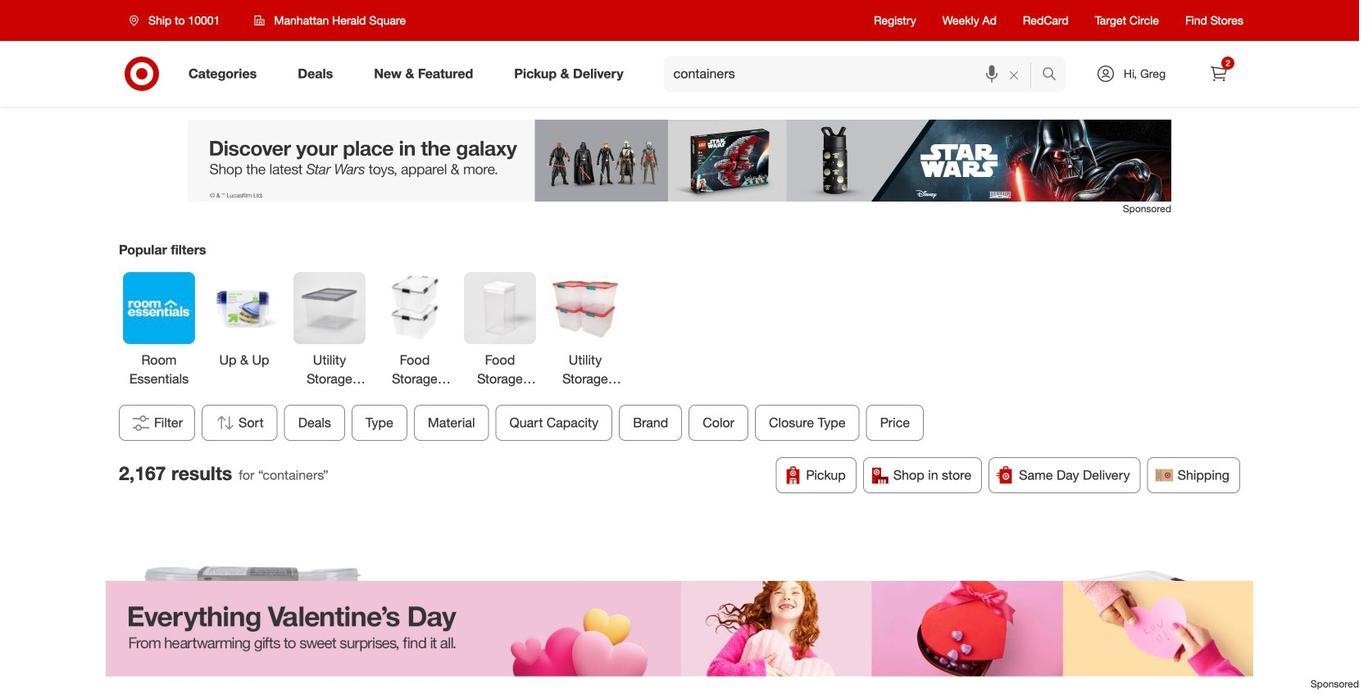 Task type: vqa. For each thing, say whether or not it's contained in the screenshot.
Snap and Store Small Square Food Storage Container - 5ct/25oz - up & up™ image
yes



Task type: describe. For each thing, give the bounding box(es) containing it.
What can we help you find? suggestions appear below search field
[[664, 56, 1046, 92]]



Task type: locate. For each thing, give the bounding box(es) containing it.
1 vertical spatial advertisement element
[[0, 581, 1359, 677]]

0 vertical spatial advertisement element
[[188, 120, 1171, 202]]

sterilite 66qt clearview latch box clear with purple latches image
[[981, 529, 1234, 694], [981, 529, 1234, 694]]

snap and store small square food storage container - 5ct/25oz - up & up™ image
[[696, 529, 949, 694], [696, 529, 949, 694]]

rubbermaid set of 8 takealongs rectangle food storage containers image
[[410, 529, 664, 694], [410, 529, 664, 694]]

advertisement element
[[188, 120, 1171, 202], [0, 581, 1359, 677]]

rubbermaid 20pc takealongs meal prep divided rectangle containers set image
[[125, 529, 378, 694], [125, 529, 378, 694]]



